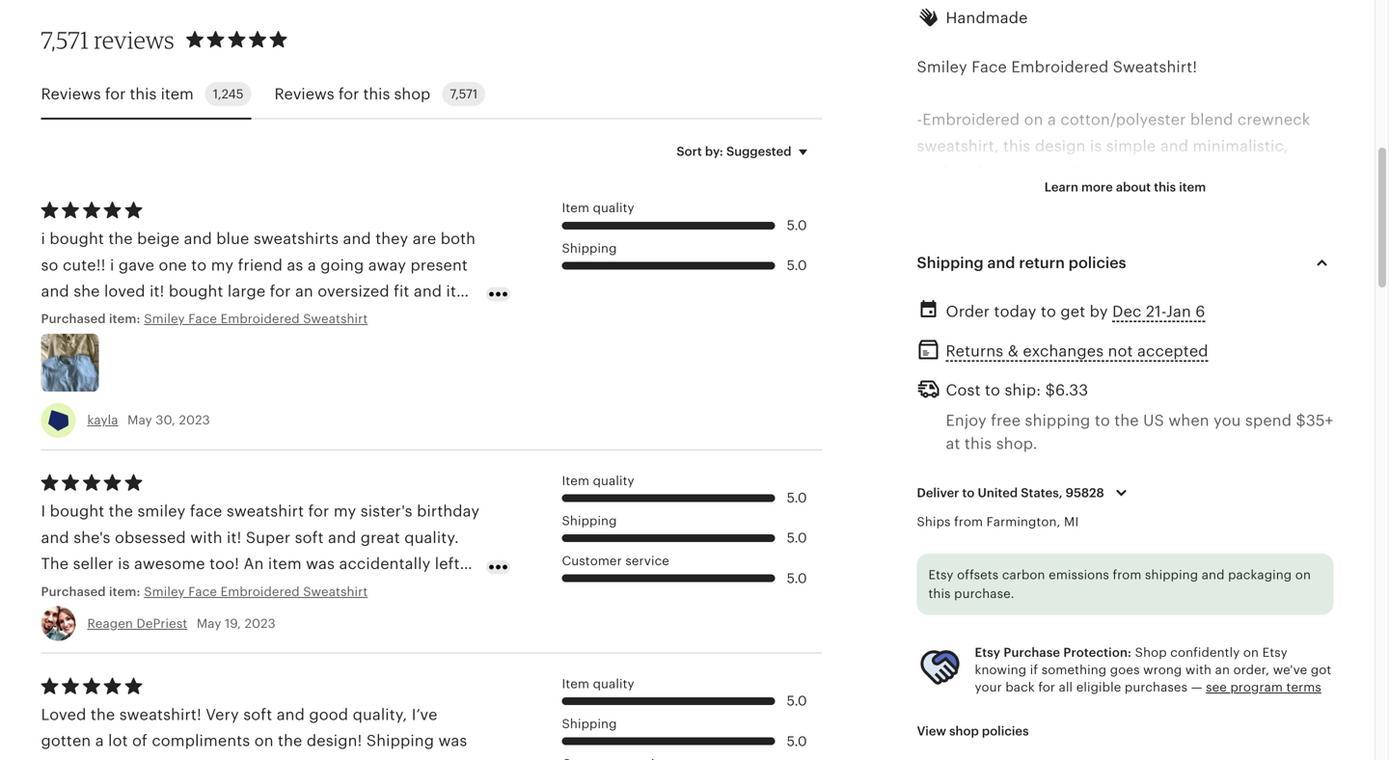 Task type: locate. For each thing, give the bounding box(es) containing it.
2 vertical spatial your
[[1016, 714, 1050, 732]]

2 horizontal spatial etsy
[[1263, 645, 1288, 660]]

design inside -to maintain the quality of your sweatshirt and the embroidery design make sure to wash with care. we recommend turning the item inside out and using a cold wash and delicate cycle. we highly recommend air drying when possible as well.
[[1008, 531, 1059, 548]]

to left slight
[[1095, 412, 1110, 429]]

of right care on the left of the page
[[329, 608, 345, 625]]

delicate
[[1030, 583, 1090, 601]]

1 horizontal spatial &
[[1104, 714, 1115, 732]]

1 horizontal spatial it!
[[349, 608, 364, 625]]

2 vertical spatial we
[[1217, 688, 1240, 706]]

and down my
[[328, 529, 356, 546]]

item up cycle.
[[1100, 557, 1134, 574]]

etsy offsets carbon emissions from shipping and packaging on this purchase.
[[929, 568, 1311, 601]]

meet down slight
[[1135, 426, 1174, 443]]

sweatshirt,
[[917, 137, 999, 155]]

our down the differences,
[[1178, 426, 1203, 443]]

1 reviews from the left
[[41, 85, 101, 103]]

deliver to united states, 95828
[[917, 486, 1104, 500]]

farmington,
[[987, 515, 1061, 529]]

0 vertical spatial shop
[[394, 85, 431, 103]]

she's
[[74, 529, 111, 546]]

to up maintain
[[962, 486, 975, 500]]

order today to get by dec 21-jan 6
[[946, 303, 1206, 320]]

for inside '-see product pictures for shirt sizing chart. **sweatshirts are in unisex sizing and run true to size.'
[[1085, 268, 1106, 286]]

shipping and return policies button
[[900, 240, 1351, 286]]

shop inside view shop policies button
[[949, 724, 979, 738]]

purchase
[[1004, 645, 1060, 660]]

3 item quality from the top
[[562, 677, 634, 691]]

19,
[[225, 616, 241, 631]]

0 vertical spatial it!
[[227, 529, 242, 546]]

deliver to united states, 95828 button
[[903, 473, 1148, 513]]

as
[[1105, 610, 1122, 627]]

sort
[[677, 144, 702, 159]]

best
[[917, 714, 950, 732]]

protection:
[[1064, 645, 1132, 660]]

responded
[[136, 608, 218, 625]]

on up "every"
[[1024, 111, 1043, 128]]

with down face
[[190, 529, 223, 546]]

when inside -to maintain the quality of your sweatshirt and the embroidery design make sure to wash with care. we recommend turning the item inside out and using a cold wash and delicate cycle. we highly recommend air drying when possible as well.
[[993, 610, 1034, 627]]

exchanges
[[1023, 343, 1104, 360]]

1 vertical spatial sweatshirt
[[303, 584, 368, 599]]

0 horizontal spatial your
[[975, 680, 1002, 695]]

reviews for this item
[[41, 85, 194, 103]]

2 vertical spatial out
[[1108, 662, 1133, 679]]

recommend
[[917, 557, 1008, 574], [1221, 583, 1312, 601]]

this inside -embroidered on a cotton/polyester blend crewneck sweatshirt, this design is simple and minimalistic, perfect for every outfit!
[[1003, 137, 1031, 155]]

from right the ships
[[954, 515, 983, 529]]

may
[[1051, 400, 1083, 417]]

your inside "shop confidently on etsy knowing if something goes wrong with an order, we've got your back for all eligible purchases —"
[[975, 680, 1002, 695]]

1 purchased from the top
[[41, 312, 106, 326]]

1 item from the top
[[562, 201, 590, 215]]

1 vertical spatial smiley
[[144, 312, 185, 326]]

- inside -please feel free to reach out with any additional questions, customization requests, etc. we will do our best to meet your needs & wants! thank you!
[[917, 662, 923, 679]]

design up outfit!
[[1035, 137, 1086, 155]]

embroidery up but
[[1193, 373, 1280, 391]]

the down so
[[983, 426, 1007, 443]]

sweatshirt for 1st smiley face embroidered sweatshirt "link" from the top of the page
[[303, 312, 368, 326]]

eligible
[[1076, 680, 1121, 695]]

and up highly
[[1202, 568, 1225, 582]]

1 item quality from the top
[[562, 201, 634, 215]]

shipping down "$"
[[1025, 412, 1091, 429]]

- for see
[[917, 268, 922, 286]]

1 horizontal spatial sweatshirt
[[1154, 505, 1232, 522]]

on right the using
[[1295, 568, 1311, 582]]

0 horizontal spatial sweatshirt
[[227, 503, 304, 520]]

wash up inside on the bottom
[[1164, 531, 1203, 548]]

1 horizontal spatial out
[[1108, 662, 1133, 679]]

1 vertical spatial 2023
[[245, 616, 276, 631]]

are
[[1035, 373, 1059, 391]]

in
[[1076, 295, 1092, 312]]

0 vertical spatial wash
[[1164, 531, 1203, 548]]

1 horizontal spatial may
[[197, 616, 221, 631]]

1 vertical spatial is
[[118, 555, 130, 573]]

design down farmington,
[[1008, 531, 1059, 548]]

sister's
[[361, 503, 413, 520]]

1 horizontal spatial recommend
[[1221, 583, 1312, 601]]

out inside -please feel free to reach out with any additional questions, customization requests, etc. we will do our best to meet your needs & wants! thank you!
[[1108, 662, 1133, 679]]

it!
[[227, 529, 242, 546], [349, 608, 364, 625]]

5 5.0 from the top
[[787, 570, 807, 586]]

is left the simple
[[1090, 137, 1102, 155]]

with up purchases
[[1137, 662, 1169, 679]]

enjoy free shipping to the us when you spend $35+ at this shop.
[[946, 412, 1334, 452]]

reviews for this shop
[[274, 85, 431, 103]]

may left '30,'
[[128, 413, 152, 428]]

- inside -all sweatshirts are handmade on an embroidery machine so there may be slight differences, but we only sell the sweatshirts that meet our high-quality standards.
[[917, 373, 922, 391]]

this inside 'learn more about this item' dropdown button
[[1154, 180, 1176, 195]]

contacted
[[331, 582, 408, 599]]

1 vertical spatial we
[[1143, 583, 1166, 601]]

an up see
[[1215, 663, 1230, 677]]

see
[[1206, 680, 1227, 695]]

order,
[[1234, 663, 1270, 677]]

7 5.0 from the top
[[787, 734, 807, 749]]

1 sweatshirt from the top
[[303, 312, 368, 326]]

meet down back
[[974, 714, 1012, 732]]

on up order, at right bottom
[[1243, 645, 1259, 660]]

mi
[[1064, 515, 1079, 529]]

2 item: from the top
[[109, 584, 140, 599]]

we inside -please feel free to reach out with any additional questions, customization requests, etc. we will do our best to meet your needs & wants! thank you!
[[1217, 688, 1240, 706]]

turning
[[1013, 557, 1067, 574]]

1 vertical spatial shipping
[[1145, 568, 1198, 582]]

0 horizontal spatial policies
[[982, 724, 1029, 738]]

wash down "offsets"
[[954, 583, 993, 601]]

0 horizontal spatial of
[[70, 582, 86, 599]]

0 vertical spatial shipping
[[1025, 412, 1091, 429]]

the left us
[[1115, 412, 1139, 429]]

sweatshirt up super
[[227, 503, 304, 520]]

free up back
[[1007, 662, 1037, 679]]

unisex
[[1096, 295, 1153, 312]]

program
[[1231, 680, 1283, 695]]

0 vertical spatial is
[[1090, 137, 1102, 155]]

7,571 for 7,571
[[450, 87, 478, 102]]

recommend up purchase. at bottom right
[[917, 557, 1008, 574]]

today
[[994, 303, 1037, 320]]

2 vertical spatial item quality
[[562, 677, 634, 691]]

reviews right the "1,245"
[[274, 85, 334, 103]]

of inside -to maintain the quality of your sweatshirt and the embroidery design make sure to wash with care. we recommend turning the item inside out and using a cold wash and delicate cycle. we highly recommend air drying when possible as well.
[[1097, 505, 1112, 522]]

policies inside shipping and return policies dropdown button
[[1069, 254, 1126, 271]]

and inside "etsy offsets carbon emissions from shipping and packaging on this purchase."
[[1202, 568, 1225, 582]]

etsy for etsy purchase protection:
[[975, 645, 1001, 660]]

dec
[[1112, 303, 1142, 320]]

1 vertical spatial a
[[1295, 557, 1303, 574]]

your down customization
[[1016, 714, 1050, 732]]

& right needs
[[1104, 714, 1115, 732]]

2023 right 19,
[[245, 616, 276, 631]]

to up inside on the bottom
[[1144, 531, 1160, 548]]

- for to
[[917, 505, 921, 522]]

1 vertical spatial when
[[993, 610, 1034, 627]]

1 horizontal spatial reviews
[[274, 85, 334, 103]]

of down the 95828
[[1097, 505, 1112, 522]]

- inside -embroidered on a cotton/polyester blend crewneck sweatshirt, this design is simple and minimalistic, perfect for every outfit!
[[917, 111, 923, 128]]

purchased up they
[[41, 584, 106, 599]]

0 vertical spatial meet
[[1135, 426, 1174, 443]]

0 horizontal spatial meet
[[974, 714, 1012, 732]]

item inside dropdown button
[[1179, 180, 1206, 195]]

learn more about this item button
[[1030, 170, 1221, 205]]

2 sweatshirt from the top
[[303, 584, 368, 599]]

we down inside on the bottom
[[1143, 583, 1166, 601]]

with up —
[[1186, 663, 1212, 677]]

at
[[946, 435, 960, 452]]

super
[[246, 529, 291, 546]]

1 vertical spatial smiley face embroidered sweatshirt link
[[144, 583, 404, 601]]

etsy inside "etsy offsets carbon emissions from shipping and packaging on this purchase."
[[929, 568, 954, 582]]

1 vertical spatial free
[[1007, 662, 1037, 679]]

and left return
[[987, 254, 1015, 271]]

slight
[[1110, 400, 1152, 417]]

for
[[105, 85, 126, 103], [339, 85, 359, 103], [976, 163, 997, 181], [1085, 268, 1106, 286], [308, 503, 329, 520], [1038, 680, 1056, 695]]

questions,
[[917, 688, 995, 706]]

item
[[562, 201, 590, 215], [562, 474, 590, 488], [562, 677, 590, 691]]

out down the the
[[41, 582, 66, 599]]

when down purchase. at bottom right
[[993, 610, 1034, 627]]

item left the "1,245"
[[161, 85, 194, 103]]

smiley for 1st smiley face embroidered sweatshirt "link" from the top of the page
[[144, 312, 185, 326]]

& inside button
[[1008, 343, 1019, 360]]

0 vertical spatial we
[[1285, 531, 1308, 548]]

1 vertical spatial shop
[[949, 724, 979, 738]]

sweatshirts down may
[[1012, 426, 1097, 443]]

item: for first smiley face embroidered sweatshirt "link" from the bottom of the page
[[109, 584, 140, 599]]

recommend down packaging
[[1221, 583, 1312, 601]]

smiley
[[137, 503, 186, 520]]

when
[[1169, 412, 1210, 429], [993, 610, 1034, 627]]

with left care.
[[1207, 531, 1239, 548]]

well.
[[1126, 610, 1161, 627]]

it! down contacted
[[349, 608, 364, 625]]

0 vertical spatial 2023
[[179, 413, 210, 428]]

returns & exchanges not accepted
[[946, 343, 1209, 360]]

1 - from the top
[[917, 111, 923, 128]]

on down the accepted
[[1147, 373, 1166, 391]]

our right do
[[1298, 688, 1323, 706]]

embroidery inside -all sweatshirts are handmade on an embroidery machine so there may be slight differences, but we only sell the sweatshirts that meet our high-quality standards.
[[1193, 373, 1280, 391]]

1 purchased item: smiley face embroidered sweatshirt from the top
[[41, 312, 368, 326]]

& inside -please feel free to reach out with any additional questions, customization requests, etc. we will do our best to meet your needs & wants! thank you!
[[1104, 714, 1115, 732]]

0 vertical spatial item
[[562, 201, 590, 215]]

reagen
[[87, 616, 133, 631]]

from up cycle.
[[1113, 568, 1142, 582]]

2023
[[179, 413, 210, 428], [245, 616, 276, 631]]

1 horizontal spatial an
[[1215, 663, 1230, 677]]

standards.
[[917, 452, 996, 469]]

0 horizontal spatial shop
[[394, 85, 431, 103]]

we up you!
[[1217, 688, 1240, 706]]

to inside enjoy free shipping to the us when you spend $35+ at this shop.
[[1095, 412, 1110, 429]]

0 vertical spatial &
[[1008, 343, 1019, 360]]

1 vertical spatial meet
[[974, 714, 1012, 732]]

was
[[306, 555, 335, 573]]

may left 19,
[[197, 616, 221, 631]]

0 horizontal spatial embroidery
[[917, 531, 1004, 548]]

simple
[[1106, 137, 1156, 155]]

view shop policies button
[[903, 714, 1043, 749]]

1 vertical spatial embroidery
[[917, 531, 1004, 548]]

the inside enjoy free shipping to the us when you spend $35+ at this shop.
[[1115, 412, 1139, 429]]

tab list containing reviews for this item
[[41, 71, 822, 120]]

to right if
[[1041, 662, 1057, 679]]

shipping
[[562, 241, 617, 255], [917, 254, 984, 271], [562, 514, 617, 528], [562, 717, 617, 731]]

2 horizontal spatial of
[[1097, 505, 1112, 522]]

1 horizontal spatial a
[[1295, 557, 1303, 574]]

4 - from the top
[[917, 505, 921, 522]]

0 horizontal spatial is
[[118, 555, 130, 573]]

shipping
[[1025, 412, 1091, 429], [1145, 568, 1198, 582]]

1 vertical spatial item quality
[[562, 474, 634, 488]]

1 vertical spatial wash
[[954, 583, 993, 601]]

1 vertical spatial purchased
[[41, 584, 106, 599]]

purchased item: smiley face embroidered sweatshirt for first smiley face embroidered sweatshirt "link" from the bottom of the page
[[41, 584, 368, 599]]

5 - from the top
[[917, 662, 923, 679]]

a right the using
[[1295, 557, 1303, 574]]

a inside -to maintain the quality of your sweatshirt and the embroidery design make sure to wash with care. we recommend turning the item inside out and using a cold wash and delicate cycle. we highly recommend air drying when possible as well.
[[1295, 557, 1303, 574]]

0 vertical spatial smiley face embroidered sweatshirt link
[[144, 310, 404, 328]]

sure
[[1108, 531, 1140, 548]]

0 vertical spatial sweatshirt
[[303, 312, 368, 326]]

0 vertical spatial when
[[1169, 412, 1210, 429]]

when right us
[[1169, 412, 1210, 429]]

out inside i bought the smiley face sweatshirt for my sister's birthday and she's obsessed with it! super soft and great quality. the seller is awesome too! an item was accidentally left out of the original package and once i contacted them they quickly responded and took care of it!
[[41, 582, 66, 599]]

etsy up 'we've'
[[1263, 645, 1288, 660]]

0 vertical spatial design
[[1035, 137, 1086, 155]]

i left bought
[[41, 503, 46, 520]]

by:
[[705, 144, 723, 159]]

1 item: from the top
[[109, 312, 140, 326]]

1 vertical spatial face
[[188, 312, 217, 326]]

wants!
[[1119, 714, 1168, 732]]

out up highly
[[1188, 557, 1212, 574]]

sweatshirt up inside on the bottom
[[1154, 505, 1232, 522]]

quality
[[593, 201, 634, 215], [1246, 426, 1298, 443], [593, 474, 634, 488], [1041, 505, 1093, 522], [593, 677, 634, 691]]

possible
[[1038, 610, 1101, 627]]

95828
[[1066, 486, 1104, 500]]

out up eligible
[[1108, 662, 1133, 679]]

0 vertical spatial policies
[[1069, 254, 1126, 271]]

-embroidered on a cotton/polyester blend crewneck sweatshirt, this design is simple and minimalistic, perfect for every outfit!
[[917, 111, 1310, 181]]

and
[[1160, 137, 1189, 155], [987, 254, 1015, 271], [1236, 505, 1264, 522], [41, 529, 69, 546], [328, 529, 356, 546], [1217, 557, 1245, 574], [1202, 568, 1225, 582], [248, 582, 276, 599], [997, 583, 1025, 601], [222, 608, 250, 625]]

2 purchased item: smiley face embroidered sweatshirt from the top
[[41, 584, 368, 599]]

0 horizontal spatial etsy
[[929, 568, 954, 582]]

1 horizontal spatial wash
[[1164, 531, 1203, 548]]

purchased for 1st smiley face embroidered sweatshirt "link" from the top of the page
[[41, 312, 106, 326]]

we right care.
[[1285, 531, 1308, 548]]

1 vertical spatial design
[[1008, 531, 1059, 548]]

0 horizontal spatial recommend
[[917, 557, 1008, 574]]

-all sweatshirts are handmade on an embroidery machine so there may be slight differences, but we only sell the sweatshirts that meet our high-quality standards.
[[917, 373, 1301, 469]]

2 - from the top
[[917, 268, 922, 286]]

1 5.0 from the top
[[787, 218, 807, 233]]

0 vertical spatial smiley
[[917, 59, 968, 76]]

and up care.
[[1236, 505, 1264, 522]]

to
[[921, 505, 939, 522]]

item right about
[[1179, 180, 1206, 195]]

learn more about this item
[[1045, 180, 1206, 195]]

the up she's
[[109, 503, 133, 520]]

1 horizontal spatial embroidery
[[1193, 373, 1280, 391]]

with inside i bought the smiley face sweatshirt for my sister's birthday and she's obsessed with it! super soft and great quality. the seller is awesome too! an item was accidentally left out of the original package and once i contacted them they quickly responded and took care of it!
[[190, 529, 223, 546]]

etsy inside "shop confidently on etsy knowing if something goes wrong with an order, we've got your back for all eligible purchases —"
[[1263, 645, 1288, 660]]

your up sure on the right of the page
[[1116, 505, 1150, 522]]

- up "machine"
[[917, 373, 922, 391]]

is inside -embroidered on a cotton/polyester blend crewneck sweatshirt, this design is simple and minimalistic, perfect for every outfit!
[[1090, 137, 1102, 155]]

0 vertical spatial your
[[1116, 505, 1150, 522]]

reviews for reviews for this item
[[41, 85, 101, 103]]

purchased up 'view details of this review photo by kayla'
[[41, 312, 106, 326]]

- up to
[[917, 268, 922, 286]]

spend
[[1245, 412, 1292, 429]]

of down seller
[[70, 582, 86, 599]]

customer
[[562, 554, 622, 568]]

face
[[190, 503, 222, 520]]

it! up too!
[[227, 529, 242, 546]]

etsy up "cold"
[[929, 568, 954, 582]]

meet inside -all sweatshirts are handmade on an embroidery machine so there may be slight differences, but we only sell the sweatshirts that meet our high-quality standards.
[[1135, 426, 1174, 443]]

policies up the 'in'
[[1069, 254, 1126, 271]]

0 horizontal spatial wash
[[954, 583, 993, 601]]

0 horizontal spatial shipping
[[1025, 412, 1091, 429]]

- down deliver
[[917, 505, 921, 522]]

0 horizontal spatial 7,571
[[41, 25, 89, 54]]

0 horizontal spatial 2023
[[179, 413, 210, 428]]

1 horizontal spatial your
[[1016, 714, 1050, 732]]

an down the accepted
[[1171, 373, 1189, 391]]

on inside "etsy offsets carbon emissions from shipping and packaging on this purchase."
[[1295, 568, 1311, 582]]

item up once
[[268, 555, 302, 573]]

sweatshirts up so
[[946, 373, 1031, 391]]

package
[[180, 582, 244, 599]]

shipping up highly
[[1145, 568, 1198, 582]]

2 vertical spatial item
[[562, 677, 590, 691]]

design inside -embroidered on a cotton/polyester blend crewneck sweatshirt, this design is simple and minimalistic, perfect for every outfit!
[[1035, 137, 1086, 155]]

2 item quality from the top
[[562, 474, 634, 488]]

sort by: suggested
[[677, 144, 792, 159]]

is right seller
[[118, 555, 130, 573]]

2 5.0 from the top
[[787, 258, 807, 273]]

- up sweatshirt,
[[917, 111, 923, 128]]

free inside -please feel free to reach out with any additional questions, customization requests, etc. we will do our best to meet your needs & wants! thank you!
[[1007, 662, 1037, 679]]

policies inside view shop policies button
[[982, 724, 1029, 738]]

- up questions,
[[917, 662, 923, 679]]

a down smiley face embroidered sweatshirt!
[[1048, 111, 1056, 128]]

embroidered inside -embroidered on a cotton/polyester blend crewneck sweatshirt, this design is simple and minimalistic, perfect for every outfit!
[[922, 111, 1020, 128]]

1 horizontal spatial we
[[1217, 688, 1240, 706]]

feel
[[975, 662, 1003, 679]]

true
[[1288, 295, 1327, 312]]

and right the simple
[[1160, 137, 1189, 155]]

embroidery inside -to maintain the quality of your sweatshirt and the embroidery design make sure to wash with care. we recommend turning the item inside out and using a cold wash and delicate cycle. we highly recommend air drying when possible as well.
[[917, 531, 1004, 548]]

policies down back
[[982, 724, 1029, 738]]

and left took
[[222, 608, 250, 625]]

0 horizontal spatial an
[[1171, 373, 1189, 391]]

back
[[1006, 680, 1035, 695]]

1 horizontal spatial 7,571
[[450, 87, 478, 102]]

i bought the smiley face sweatshirt for my sister's birthday and she's obsessed with it! super soft and great quality. the seller is awesome too! an item was accidentally left out of the original package and once i contacted them they quickly responded and took care of it!
[[41, 503, 480, 625]]

1 horizontal spatial our
[[1298, 688, 1323, 706]]

2023 right '30,'
[[179, 413, 210, 428]]

any
[[1173, 662, 1200, 679]]

2 horizontal spatial out
[[1188, 557, 1212, 574]]

& right returns
[[1008, 343, 1019, 360]]

sweatshirt inside i bought the smiley face sweatshirt for my sister's birthday and she's obsessed with it! super soft and great quality. the seller is awesome too! an item was accidentally left out of the original package and once i contacted them they quickly responded and took care of it!
[[227, 503, 304, 520]]

tab list
[[41, 71, 822, 120]]

the inside -all sweatshirts are handmade on an embroidery machine so there may be slight differences, but we only sell the sweatshirts that meet our high-quality standards.
[[983, 426, 1007, 443]]

2 purchased from the top
[[41, 584, 106, 599]]

- for embroidered
[[917, 111, 923, 128]]

0 vertical spatial our
[[1178, 426, 1203, 443]]

when inside enjoy free shipping to the us when you spend $35+ at this shop.
[[1169, 412, 1210, 429]]

may
[[128, 413, 152, 428], [197, 616, 221, 631]]

1 vertical spatial our
[[1298, 688, 1323, 706]]

soft
[[295, 529, 324, 546]]

1 horizontal spatial of
[[329, 608, 345, 625]]

free up shop.
[[991, 412, 1021, 429]]

embroidered
[[1011, 59, 1109, 76], [922, 111, 1020, 128], [221, 312, 300, 326], [221, 584, 300, 599]]

2 vertical spatial smiley
[[144, 584, 185, 599]]

3 - from the top
[[917, 373, 922, 391]]

1 horizontal spatial i
[[322, 582, 327, 599]]

0 horizontal spatial when
[[993, 610, 1034, 627]]

purchases
[[1125, 680, 1188, 695]]

0 vertical spatial item quality
[[562, 201, 634, 215]]

face for 1st smiley face embroidered sweatshirt "link" from the top of the page
[[188, 312, 217, 326]]

meet inside -please feel free to reach out with any additional questions, customization requests, etc. we will do our best to meet your needs & wants! thank you!
[[974, 714, 1012, 732]]

3 5.0 from the top
[[787, 490, 807, 506]]

0 vertical spatial purchased
[[41, 312, 106, 326]]

1 vertical spatial &
[[1104, 714, 1115, 732]]

0 horizontal spatial reviews
[[41, 85, 101, 103]]

etsy
[[929, 568, 954, 582], [975, 645, 1001, 660], [1263, 645, 1288, 660]]

1 horizontal spatial etsy
[[975, 645, 1001, 660]]

0 horizontal spatial our
[[1178, 426, 1203, 443]]

2 reviews from the left
[[274, 85, 334, 103]]

with inside "shop confidently on etsy knowing if something goes wrong with an order, we've got your back for all eligible purchases —"
[[1186, 663, 1212, 677]]

1 vertical spatial out
[[41, 582, 66, 599]]

i right once
[[322, 582, 327, 599]]

etsy up feel
[[975, 645, 1001, 660]]

kayla may 30, 2023
[[87, 413, 210, 428]]

0 vertical spatial item:
[[109, 312, 140, 326]]

- inside -to maintain the quality of your sweatshirt and the embroidery design make sure to wash with care. we recommend turning the item inside out and using a cold wash and delicate cycle. we highly recommend air drying when possible as well.
[[917, 505, 921, 522]]

embroidery down maintain
[[917, 531, 1004, 548]]

1 vertical spatial item:
[[109, 584, 140, 599]]

we've
[[1273, 663, 1308, 677]]

policies
[[1069, 254, 1126, 271], [982, 724, 1029, 738]]

- inside '-see product pictures for shirt sizing chart. **sweatshirts are in unisex sizing and run true to size.'
[[917, 268, 922, 286]]

to left the get
[[1041, 303, 1056, 320]]

shipping inside enjoy free shipping to the us when you spend $35+ at this shop.
[[1025, 412, 1091, 429]]

0 horizontal spatial a
[[1048, 111, 1056, 128]]

item inside i bought the smiley face sweatshirt for my sister's birthday and she's obsessed with it! super soft and great quality. the seller is awesome too! an item was accidentally left out of the original package and once i contacted them they quickly responded and took care of it!
[[268, 555, 302, 573]]

needs
[[1054, 714, 1100, 732]]

purchase.
[[954, 587, 1015, 601]]

0 horizontal spatial may
[[128, 413, 152, 428]]

0 horizontal spatial &
[[1008, 343, 1019, 360]]

-to maintain the quality of your sweatshirt and the embroidery design make sure to wash with care. we recommend turning the item inside out and using a cold wash and delicate cycle. we highly recommend air drying when possible as well.
[[917, 505, 1312, 627]]



Task type: describe. For each thing, give the bounding box(es) containing it.
sweatshirt for first smiley face embroidered sweatshirt "link" from the bottom of the page
[[303, 584, 368, 599]]

this inside "etsy offsets carbon emissions from shipping and packaging on this purchase."
[[929, 587, 951, 601]]

thank
[[1172, 714, 1218, 732]]

quality inside -to maintain the quality of your sweatshirt and the embroidery design make sure to wash with care. we recommend turning the item inside out and using a cold wash and delicate cycle. we highly recommend air drying when possible as well.
[[1041, 505, 1093, 522]]

kayla link
[[87, 413, 118, 428]]

original
[[119, 582, 175, 599]]

an inside "shop confidently on etsy knowing if something goes wrong with an order, we've got your back for all eligible purchases —"
[[1215, 663, 1230, 677]]

2 horizontal spatial we
[[1285, 531, 1308, 548]]

to down questions,
[[954, 714, 970, 732]]

purchased item: smiley face embroidered sweatshirt for 1st smiley face embroidered sweatshirt "link" from the top of the page
[[41, 312, 368, 326]]

wrong
[[1143, 663, 1182, 677]]

item quality for first smiley face embroidered sweatshirt "link" from the bottom of the page
[[562, 474, 634, 488]]

etc.
[[1184, 688, 1213, 706]]

0 vertical spatial may
[[128, 413, 152, 428]]

-see product pictures for shirt sizing chart. **sweatshirts are in unisex sizing and run true to size.
[[917, 268, 1327, 338]]

care.
[[1243, 531, 1281, 548]]

you!
[[1222, 714, 1254, 732]]

emissions
[[1049, 568, 1109, 582]]

for inside "shop confidently on etsy knowing if something goes wrong with an order, we've got your back for all eligible purchases —"
[[1038, 680, 1056, 695]]

is inside i bought the smiley face sweatshirt for my sister's birthday and she's obsessed with it! super soft and great quality. the seller is awesome too! an item was accidentally left out of the original package and once i contacted them they quickly responded and took care of it!
[[118, 555, 130, 573]]

returns
[[946, 343, 1004, 360]]

our inside -please feel free to reach out with any additional questions, customization requests, etc. we will do our best to meet your needs & wants! thank you!
[[1298, 688, 1323, 706]]

0 vertical spatial recommend
[[917, 557, 1008, 574]]

product
[[955, 268, 1015, 286]]

jan
[[1166, 303, 1191, 320]]

1 vertical spatial sweatshirts
[[1012, 426, 1097, 443]]

quality inside -all sweatshirts are handmade on an embroidery machine so there may be slight differences, but we only sell the sweatshirts that meet our high-quality standards.
[[1246, 426, 1298, 443]]

purchased for first smiley face embroidered sweatshirt "link" from the bottom of the page
[[41, 584, 106, 599]]

item inside "tab list"
[[161, 85, 194, 103]]

obsessed
[[115, 529, 186, 546]]

machine
[[917, 400, 982, 417]]

from inside "etsy offsets carbon emissions from shipping and packaging on this purchase."
[[1113, 568, 1142, 582]]

to up so
[[985, 381, 1001, 399]]

deliver
[[917, 486, 959, 500]]

high-
[[1207, 426, 1246, 443]]

ships
[[917, 515, 951, 529]]

$
[[1045, 381, 1055, 399]]

and up the the
[[41, 529, 69, 546]]

out inside -to maintain the quality of your sweatshirt and the embroidery design make sure to wash with care. we recommend turning the item inside out and using a cold wash and delicate cycle. we highly recommend air drying when possible as well.
[[1188, 557, 1212, 574]]

accepted
[[1137, 343, 1209, 360]]

0 horizontal spatial we
[[1143, 583, 1166, 601]]

highly
[[1170, 583, 1217, 601]]

0 vertical spatial face
[[972, 59, 1007, 76]]

7,571 reviews
[[41, 25, 174, 54]]

be
[[1087, 400, 1106, 417]]

additional
[[1204, 662, 1279, 679]]

on inside -embroidered on a cotton/polyester blend crewneck sweatshirt, this design is simple and minimalistic, perfect for every outfit!
[[1024, 111, 1043, 128]]

your inside -please feel free to reach out with any additional questions, customization requests, etc. we will do our best to meet your needs & wants! thank you!
[[1016, 714, 1050, 732]]

the up quickly
[[90, 582, 114, 599]]

a inside -embroidered on a cotton/polyester blend crewneck sweatshirt, this design is simple and minimalistic, perfect for every outfit!
[[1048, 111, 1056, 128]]

to
[[917, 321, 938, 338]]

drying
[[940, 610, 989, 627]]

more
[[1082, 180, 1113, 195]]

smiley for first smiley face embroidered sweatshirt "link" from the bottom of the page
[[144, 584, 185, 599]]

packaging
[[1228, 568, 1292, 582]]

view details of this review photo by kayla image
[[41, 334, 99, 392]]

with inside -to maintain the quality of your sweatshirt and the embroidery design make sure to wash with care. we recommend turning the item inside out and using a cold wash and delicate cycle. we highly recommend air drying when possible as well.
[[1207, 531, 1239, 548]]

item quality for 1st smiley face embroidered sweatshirt "link" from the top of the page
[[562, 201, 634, 215]]

on inside -all sweatshirts are handmade on an embroidery machine so there may be slight differences, but we only sell the sweatshirts that meet our high-quality standards.
[[1147, 373, 1166, 391]]

every
[[1001, 163, 1043, 181]]

blend
[[1190, 111, 1233, 128]]

all
[[1059, 680, 1073, 695]]

all
[[922, 373, 941, 391]]

air
[[917, 610, 936, 627]]

sweatshirt inside -to maintain the quality of your sweatshirt and the embroidery design make sure to wash with care. we recommend turning the item inside out and using a cold wash and delicate cycle. we highly recommend air drying when possible as well.
[[1154, 505, 1232, 522]]

took
[[254, 608, 288, 625]]

1 vertical spatial recommend
[[1221, 583, 1312, 601]]

7,571 for 7,571 reviews
[[41, 25, 89, 54]]

handmade
[[946, 9, 1028, 27]]

something
[[1042, 663, 1107, 677]]

for inside i bought the smiley face sweatshirt for my sister's birthday and she's obsessed with it! super soft and great quality. the seller is awesome too! an item was accidentally left out of the original package and once i contacted them they quickly responded and took care of it!
[[308, 503, 329, 520]]

your inside -to maintain the quality of your sweatshirt and the embroidery design make sure to wash with care. we recommend turning the item inside out and using a cold wash and delicate cycle. we highly recommend air drying when possible as well.
[[1116, 505, 1150, 522]]

item: for 1st smiley face embroidered sweatshirt "link" from the top of the page
[[109, 312, 140, 326]]

an
[[244, 555, 264, 573]]

0 horizontal spatial it!
[[227, 529, 242, 546]]

-please feel free to reach out with any additional questions, customization requests, etc. we will do our best to meet your needs & wants! thank you!
[[917, 662, 1323, 732]]

please
[[922, 662, 971, 679]]

view shop policies
[[917, 724, 1029, 738]]

1,245
[[213, 87, 244, 102]]

2 vertical spatial of
[[329, 608, 345, 625]]

pictures
[[1019, 268, 1081, 286]]

**sweatshirts
[[917, 295, 1037, 312]]

- for all
[[917, 373, 922, 391]]

and left the using
[[1217, 557, 1245, 574]]

6 5.0 from the top
[[787, 693, 807, 709]]

accidentally
[[339, 555, 431, 573]]

suggested
[[726, 144, 792, 159]]

shipping and return policies
[[917, 254, 1126, 271]]

1 vertical spatial i
[[322, 582, 327, 599]]

shipping inside shipping and return policies dropdown button
[[917, 254, 984, 271]]

0 vertical spatial i
[[41, 503, 46, 520]]

and down carbon
[[997, 583, 1025, 601]]

great
[[361, 529, 400, 546]]

sell
[[953, 426, 979, 443]]

1 smiley face embroidered sweatshirt link from the top
[[144, 310, 404, 328]]

shop.
[[996, 435, 1038, 452]]

free inside enjoy free shipping to the us when you spend $35+ at this shop.
[[991, 412, 1021, 429]]

customization
[[999, 688, 1106, 706]]

3 item from the top
[[562, 677, 590, 691]]

care
[[292, 608, 325, 625]]

enjoy
[[946, 412, 987, 429]]

this inside enjoy free shipping to the us when you spend $35+ at this shop.
[[965, 435, 992, 452]]

the up care.
[[1268, 505, 1293, 522]]

outfit!
[[1047, 163, 1092, 181]]

and inside dropdown button
[[987, 254, 1015, 271]]

0 vertical spatial from
[[954, 515, 983, 529]]

do
[[1274, 688, 1294, 706]]

item inside -to maintain the quality of your sweatshirt and the embroidery design make sure to wash with care. we recommend turning the item inside out and using a cold wash and delicate cycle. we highly recommend air drying when possible as well.
[[1100, 557, 1134, 574]]

sort by: suggested button
[[662, 131, 829, 172]]

reviews for reviews for this shop
[[274, 85, 334, 103]]

if
[[1030, 663, 1038, 677]]

are
[[1042, 295, 1072, 312]]

and inside -embroidered on a cotton/polyester blend crewneck sweatshirt, this design is simple and minimalistic, perfect for every outfit!
[[1160, 137, 1189, 155]]

1 vertical spatial of
[[70, 582, 86, 599]]

ships from farmington, mi
[[917, 515, 1079, 529]]

quality.
[[404, 529, 459, 546]]

the down make
[[1072, 557, 1096, 574]]

view
[[917, 724, 946, 738]]

face for first smiley face embroidered sweatshirt "link" from the bottom of the page
[[188, 584, 217, 599]]

customer service
[[562, 554, 669, 568]]

offsets
[[957, 568, 999, 582]]

them
[[412, 582, 451, 599]]

our inside -all sweatshirts are handmade on an embroidery machine so there may be slight differences, but we only sell the sweatshirts that meet our high-quality standards.
[[1178, 426, 1203, 443]]

the down deliver to united states, 95828
[[1013, 505, 1037, 522]]

get
[[1061, 303, 1086, 320]]

2 smiley face embroidered sweatshirt link from the top
[[144, 583, 404, 601]]

once
[[280, 582, 318, 599]]

to inside -to maintain the quality of your sweatshirt and the embroidery design make sure to wash with care. we recommend turning the item inside out and using a cold wash and delicate cycle. we highly recommend air drying when possible as well.
[[1144, 531, 1160, 548]]

knowing
[[975, 663, 1027, 677]]

on inside "shop confidently on etsy knowing if something goes wrong with an order, we've got your back for all eligible purchases —"
[[1243, 645, 1259, 660]]

inside
[[1138, 557, 1183, 574]]

30,
[[156, 413, 176, 428]]

with inside -please feel free to reach out with any additional questions, customization requests, etc. we will do our best to meet your needs & wants! thank you!
[[1137, 662, 1169, 679]]

service
[[625, 554, 669, 568]]

differences,
[[1156, 400, 1246, 417]]

0 vertical spatial sweatshirts
[[946, 373, 1031, 391]]

an inside -all sweatshirts are handmade on an embroidery machine so there may be slight differences, but we only sell the sweatshirts that meet our high-quality standards.
[[1171, 373, 1189, 391]]

returns & exchanges not accepted button
[[946, 337, 1209, 365]]

by
[[1090, 303, 1108, 320]]

etsy for etsy offsets carbon emissions from shipping and packaging on this purchase.
[[929, 568, 954, 582]]

there
[[1008, 400, 1047, 417]]

shop confidently on etsy knowing if something goes wrong with an order, we've got your back for all eligible purchases —
[[975, 645, 1332, 695]]

2 item from the top
[[562, 474, 590, 488]]

to inside 'dropdown button'
[[962, 486, 975, 500]]

shipping inside "etsy offsets carbon emissions from shipping and packaging on this purchase."
[[1145, 568, 1198, 582]]

for inside -embroidered on a cotton/polyester blend crewneck sweatshirt, this design is simple and minimalistic, perfect for every outfit!
[[976, 163, 997, 181]]

1 vertical spatial it!
[[349, 608, 364, 625]]

quickly
[[78, 608, 132, 625]]

and down the an
[[248, 582, 276, 599]]

4 5.0 from the top
[[787, 530, 807, 546]]

6.33
[[1055, 381, 1088, 399]]

- for please
[[917, 662, 923, 679]]



Task type: vqa. For each thing, say whether or not it's contained in the screenshot.
A collage of unique Etsy gifts under $25 image
no



